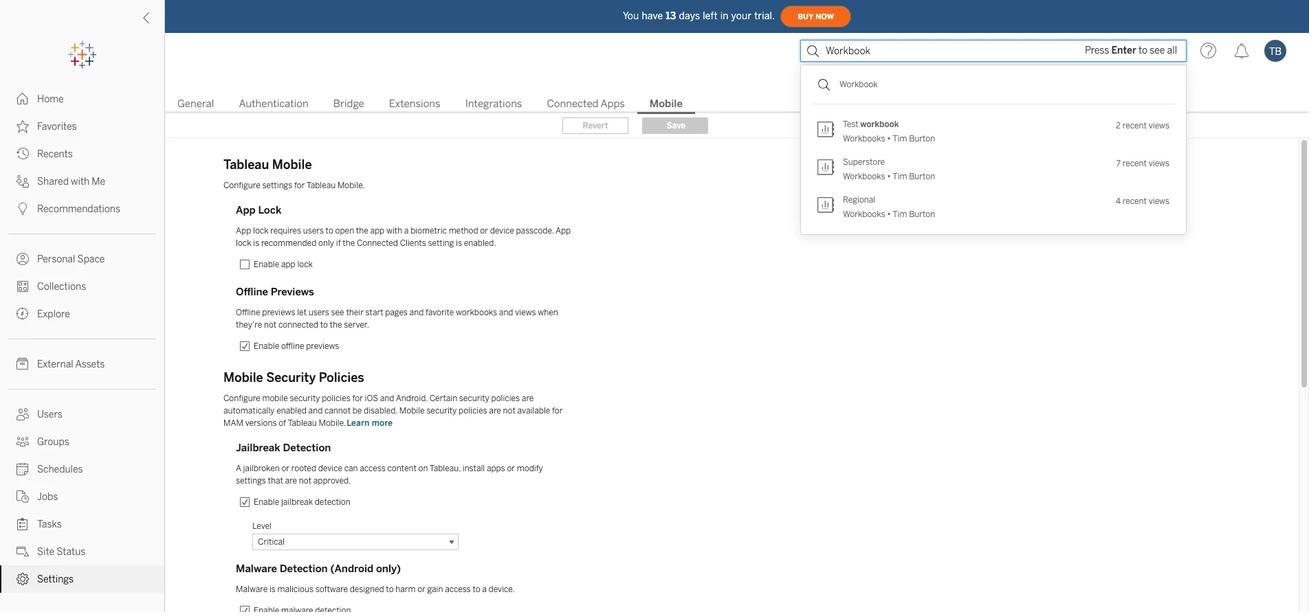 Task type: describe. For each thing, give the bounding box(es) containing it.
when
[[538, 308, 558, 318]]

mobile. inside configure mobile security policies for ios and android. certain security policies are automatically enabled and cannot be disabled. mobile security policies are not available for mam versions of tableau mobile.
[[319, 419, 346, 428]]

be
[[353, 406, 362, 416]]

revert button
[[562, 118, 628, 134]]

jailbreak
[[281, 498, 313, 507]]

status
[[57, 547, 86, 558]]

mobile inside 'sub-spaces' tab list
[[650, 98, 683, 110]]

and right workbooks
[[499, 308, 513, 318]]

enable jailbreak detection
[[254, 498, 351, 507]]

biometric
[[411, 226, 447, 236]]

previews
[[271, 286, 314, 298]]

groups
[[37, 437, 69, 448]]

by text only_f5he34f image for groups
[[17, 436, 29, 448]]

2 horizontal spatial policies
[[491, 394, 520, 404]]

app right passcode.
[[556, 226, 571, 236]]

that
[[268, 477, 283, 486]]

explore link
[[0, 300, 164, 328]]

me
[[92, 176, 105, 188]]

3 enable from the top
[[254, 498, 279, 507]]

(android
[[330, 563, 373, 576]]

by text only_f5he34f image for collections
[[17, 281, 29, 293]]

0 horizontal spatial lock
[[236, 239, 251, 248]]

schedules
[[37, 464, 83, 476]]

0 horizontal spatial app
[[281, 260, 295, 270]]

malware detection (android only)
[[236, 563, 401, 576]]

recommended
[[261, 239, 316, 248]]

lock
[[258, 204, 282, 217]]

mobile up automatically
[[223, 371, 263, 386]]

a
[[236, 464, 241, 474]]

by text only_f5he34f image for settings
[[17, 573, 29, 586]]

disabled.
[[364, 406, 398, 416]]

by text only_f5he34f image for shared with me
[[17, 175, 29, 188]]

4
[[1116, 196, 1121, 206]]

tasks link
[[0, 511, 164, 538]]

0 vertical spatial settings
[[262, 181, 292, 190]]

1 horizontal spatial access
[[445, 585, 471, 595]]

enable app lock
[[254, 260, 313, 270]]

space
[[77, 254, 105, 265]]

open
[[335, 226, 354, 236]]

by text only_f5he34f image for personal space
[[17, 253, 29, 265]]

recent for 7
[[1123, 158, 1147, 168]]

jailbreak
[[236, 442, 280, 455]]

1 horizontal spatial policies
[[459, 406, 487, 416]]

2 recent views
[[1116, 121, 1170, 130]]

personal space link
[[0, 245, 164, 273]]

server.
[[344, 320, 369, 330]]

sub-spaces tab list
[[165, 96, 1309, 114]]

by text only_f5he34f image for home
[[17, 93, 29, 105]]

software
[[315, 585, 348, 595]]

malware is malicious software designed to harm or gain access to a device.
[[236, 585, 515, 595]]

test workbook
[[843, 120, 899, 129]]

learn more link
[[346, 418, 393, 429]]

views for 2 recent views
[[1149, 121, 1170, 130]]

workbook link
[[812, 74, 1175, 96]]

workbooks • tim burton for superstore
[[843, 172, 935, 182]]

1 horizontal spatial security
[[427, 406, 457, 416]]

clients
[[400, 239, 426, 248]]

by text only_f5he34f image for favorites
[[17, 120, 29, 133]]

have
[[642, 10, 663, 22]]

1 vertical spatial tableau
[[307, 181, 336, 190]]

burton for regional
[[909, 210, 935, 219]]

workbook
[[860, 120, 899, 129]]

by text only_f5he34f image for recents
[[17, 148, 29, 160]]

setting
[[428, 239, 454, 248]]

bridge
[[333, 98, 364, 110]]

0 vertical spatial tableau
[[223, 157, 269, 173]]

explore
[[37, 309, 70, 320]]

revert
[[583, 121, 608, 131]]

with inside shared with me link
[[71, 176, 90, 188]]

recent for 4
[[1123, 196, 1147, 206]]

2
[[1116, 121, 1121, 130]]

0 vertical spatial for
[[294, 181, 305, 190]]

a jailbroken or rooted device can access content on tableau, install apps or modify settings that are not approved.
[[236, 464, 543, 486]]

1 vertical spatial for
[[352, 394, 363, 404]]

0 horizontal spatial is
[[253, 239, 259, 248]]

by text only_f5he34f image for jobs
[[17, 491, 29, 503]]

personal
[[37, 254, 75, 265]]

configure for tableau mobile
[[223, 181, 260, 190]]

let
[[297, 308, 307, 318]]

detection for jailbreak
[[283, 442, 331, 455]]

certain
[[430, 394, 457, 404]]

buy now
[[798, 12, 834, 21]]

the inside offline previews let users see their start pages and favorite workbooks and views when they're not connected to the server.
[[330, 320, 342, 330]]

1 vertical spatial the
[[343, 239, 355, 248]]

critical
[[258, 538, 285, 547]]

or left gain
[[418, 585, 426, 595]]

of
[[279, 419, 286, 428]]

2 horizontal spatial is
[[456, 239, 462, 248]]

approved.
[[313, 477, 351, 486]]

site
[[37, 547, 54, 558]]

ios
[[365, 394, 378, 404]]

learn
[[347, 419, 370, 428]]

access inside a jailbroken or rooted device can access content on tableau, install apps or modify settings that are not approved.
[[360, 464, 386, 474]]

apps
[[487, 464, 505, 474]]

tim for superstore
[[893, 172, 907, 182]]

more
[[372, 419, 393, 428]]

and left cannot
[[308, 406, 323, 416]]

favorites link
[[0, 113, 164, 140]]

workbooks for test
[[843, 134, 885, 144]]

security
[[266, 371, 316, 386]]

favorite
[[426, 308, 454, 318]]

navigation panel element
[[0, 41, 164, 593]]

home link
[[0, 85, 164, 113]]

integrations
[[465, 98, 522, 110]]

tableau inside configure mobile security policies for ios and android. certain security policies are automatically enabled and cannot be disabled. mobile security policies are not available for mam versions of tableau mobile.
[[288, 419, 317, 428]]

1 vertical spatial previews
[[306, 342, 339, 351]]

1 workbooks • tim burton from the top
[[843, 134, 935, 144]]

4 recent views
[[1116, 196, 1170, 206]]

by text only_f5he34f image for explore
[[17, 308, 29, 320]]

malware for malware is malicious software designed to harm or gain access to a device.
[[236, 585, 268, 595]]

7
[[1116, 158, 1121, 168]]

connected inside app lock requires users to open the app with a biometric method or device passcode. app lock is recommended only if the connected clients setting is enabled.
[[357, 239, 398, 248]]

not inside offline previews let users see their start pages and favorite workbooks and views when they're not connected to the server.
[[264, 320, 277, 330]]

detection
[[315, 498, 351, 507]]

superstore
[[843, 157, 885, 167]]

settings link
[[0, 566, 164, 593]]

settings inside a jailbroken or rooted device can access content on tableau, install apps or modify settings that are not approved.
[[236, 477, 266, 486]]

malicious
[[277, 585, 314, 595]]

are inside a jailbroken or rooted device can access content on tableau, install apps or modify settings that are not approved.
[[285, 477, 297, 486]]

2 horizontal spatial the
[[356, 226, 368, 236]]

gain
[[427, 585, 443, 595]]

offline for offline previews let users see their start pages and favorite workbooks and views when they're not connected to the server.
[[236, 308, 260, 318]]

enable offline previews
[[254, 342, 339, 351]]

their
[[346, 308, 364, 318]]

to inside offline previews let users see their start pages and favorite workbooks and views when they're not connected to the server.
[[320, 320, 328, 330]]

test
[[843, 120, 859, 129]]

recent for 2
[[1123, 121, 1147, 130]]

buy now button
[[781, 6, 851, 28]]

0 horizontal spatial security
[[290, 394, 320, 404]]

7 recent views
[[1116, 158, 1170, 168]]

by text only_f5he34f image for recommendations
[[17, 203, 29, 215]]

your
[[731, 10, 752, 22]]



Task type: locate. For each thing, give the bounding box(es) containing it.
settings down tableau mobile
[[262, 181, 292, 190]]

1 horizontal spatial the
[[343, 239, 355, 248]]

0 horizontal spatial the
[[330, 320, 342, 330]]

1 by text only_f5he34f image from the top
[[17, 120, 29, 133]]

connected up revert
[[547, 98, 599, 110]]

9 by text only_f5he34f image from the top
[[17, 546, 29, 558]]

trial.
[[754, 10, 775, 22]]

a
[[404, 226, 409, 236], [482, 585, 487, 595]]

assets
[[75, 359, 105, 371]]

views right 7
[[1149, 158, 1170, 168]]

1 vertical spatial detection
[[280, 563, 328, 576]]

requires
[[270, 226, 301, 236]]

0 vertical spatial connected
[[547, 98, 599, 110]]

0 vertical spatial with
[[71, 176, 90, 188]]

0 vertical spatial detection
[[283, 442, 331, 455]]

workbooks for regional
[[843, 210, 885, 219]]

1 vertical spatial offline
[[236, 308, 260, 318]]

workbooks
[[456, 308, 497, 318]]

2 by text only_f5he34f image from the top
[[17, 175, 29, 188]]

0 horizontal spatial not
[[264, 320, 277, 330]]

main content containing tableau mobile
[[165, 69, 1309, 613]]

2 vertical spatial are
[[285, 477, 297, 486]]

previews down the "offline previews"
[[262, 308, 295, 318]]

views
[[1149, 121, 1170, 130], [1149, 158, 1170, 168], [1149, 196, 1170, 206], [515, 308, 536, 318]]

2 vertical spatial recent
[[1123, 196, 1147, 206]]

0 vertical spatial •
[[887, 134, 891, 144]]

6 by text only_f5he34f image from the top
[[17, 491, 29, 503]]

enable down that
[[254, 498, 279, 507]]

7 by text only_f5he34f image from the top
[[17, 463, 29, 476]]

1 vertical spatial workbooks • tim burton
[[843, 172, 935, 182]]

connected left clients
[[357, 239, 398, 248]]

2 • from the top
[[887, 172, 891, 182]]

by text only_f5he34f image inside site status "link"
[[17, 546, 29, 558]]

Search for views, metrics, workbooks, and more text field
[[800, 40, 1187, 62]]

0 vertical spatial device
[[490, 226, 514, 236]]

0 vertical spatial lock
[[253, 226, 269, 236]]

by text only_f5he34f image left recents
[[17, 148, 29, 160]]

enable for lock
[[254, 260, 279, 270]]

shared
[[37, 176, 69, 188]]

2 horizontal spatial not
[[503, 406, 516, 416]]

app right "open"
[[370, 226, 385, 236]]

views left the 'when'
[[515, 308, 536, 318]]

by text only_f5he34f image inside favorites link
[[17, 120, 29, 133]]

app lock requires users to open the app with a biometric method or device passcode. app lock is recommended only if the connected clients setting is enabled.
[[236, 226, 571, 248]]

app
[[370, 226, 385, 236], [281, 260, 295, 270]]

tableau,
[[430, 464, 461, 474]]

app lock
[[236, 204, 282, 217]]

3 by text only_f5he34f image from the top
[[17, 203, 29, 215]]

0 vertical spatial workbooks • tim burton
[[843, 134, 935, 144]]

access right can
[[360, 464, 386, 474]]

configure settings for tableau mobile.
[[223, 181, 365, 190]]

external
[[37, 359, 73, 371]]

if
[[336, 239, 341, 248]]

views right the 2
[[1149, 121, 1170, 130]]

1 vertical spatial lock
[[236, 239, 251, 248]]

automatically
[[223, 406, 275, 416]]

• for superstore
[[887, 172, 891, 182]]

are up available
[[522, 394, 534, 404]]

workbooks
[[843, 134, 885, 144], [843, 172, 885, 182], [843, 210, 885, 219]]

they're
[[236, 320, 262, 330]]

to right the connected
[[320, 320, 328, 330]]

2 horizontal spatial security
[[459, 394, 489, 404]]

1 vertical spatial malware
[[236, 585, 268, 595]]

the right "open"
[[356, 226, 368, 236]]

3 tim from the top
[[893, 210, 907, 219]]

0 vertical spatial mobile.
[[338, 181, 365, 190]]

6 by text only_f5he34f image from the top
[[17, 436, 29, 448]]

by text only_f5he34f image inside external assets link
[[17, 358, 29, 371]]

users
[[37, 409, 62, 421]]

2 vertical spatial •
[[887, 210, 891, 219]]

detection for malware
[[280, 563, 328, 576]]

•
[[887, 134, 891, 144], [887, 172, 891, 182], [887, 210, 891, 219]]

configure mobile security policies for ios and android. certain security policies are automatically enabled and cannot be disabled. mobile security policies are not available for mam versions of tableau mobile.
[[223, 394, 563, 428]]

2 enable from the top
[[254, 342, 279, 351]]

1 horizontal spatial a
[[482, 585, 487, 595]]

authentication
[[239, 98, 309, 110]]

policies
[[319, 371, 364, 386]]

users right let
[[309, 308, 329, 318]]

0 horizontal spatial a
[[404, 226, 409, 236]]

by text only_f5he34f image left explore
[[17, 308, 29, 320]]

mobile down 'android.'
[[399, 406, 425, 416]]

by text only_f5he34f image left 'home'
[[17, 93, 29, 105]]

or right apps
[[507, 464, 515, 474]]

1 workbooks from the top
[[843, 134, 885, 144]]

0 vertical spatial access
[[360, 464, 386, 474]]

2 vertical spatial workbooks • tim burton
[[843, 210, 935, 219]]

mobile. up "open"
[[338, 181, 365, 190]]

workbooks down superstore
[[843, 172, 885, 182]]

workbooks down test workbook
[[843, 134, 885, 144]]

or up enabled.
[[480, 226, 488, 236]]

views for 4 recent views
[[1149, 196, 1170, 206]]

mobile. down cannot
[[319, 419, 346, 428]]

malware for malware detection (android only)
[[236, 563, 277, 576]]

to left harm
[[386, 585, 394, 595]]

or up that
[[282, 464, 290, 474]]

users for offline previews
[[309, 308, 329, 318]]

to left the device.
[[473, 585, 480, 595]]

users link
[[0, 401, 164, 428]]

main content
[[165, 69, 1309, 613]]

recent right 4
[[1123, 196, 1147, 206]]

security up enabled
[[290, 394, 320, 404]]

by text only_f5he34f image left 'external' at the left of page
[[17, 358, 29, 371]]

by text only_f5he34f image inside recommendations link
[[17, 203, 29, 215]]

3 burton from the top
[[909, 210, 935, 219]]

1 horizontal spatial device
[[490, 226, 514, 236]]

0 vertical spatial enable
[[254, 260, 279, 270]]

enabled
[[277, 406, 307, 416]]

shared with me
[[37, 176, 105, 188]]

favorites
[[37, 121, 77, 133]]

2 vertical spatial burton
[[909, 210, 935, 219]]

for right available
[[552, 406, 563, 416]]

designed
[[350, 585, 384, 595]]

1 recent from the top
[[1123, 121, 1147, 130]]

mobile inside configure mobile security policies for ios and android. certain security policies are automatically enabled and cannot be disabled. mobile security policies are not available for mam versions of tableau mobile.
[[399, 406, 425, 416]]

configure up automatically
[[223, 394, 260, 404]]

1 configure from the top
[[223, 181, 260, 190]]

by text only_f5he34f image inside schedules link
[[17, 463, 29, 476]]

1 offline from the top
[[236, 286, 268, 298]]

1 vertical spatial with
[[386, 226, 402, 236]]

0 horizontal spatial access
[[360, 464, 386, 474]]

10 by text only_f5he34f image from the top
[[17, 573, 29, 586]]

users up only
[[303, 226, 324, 236]]

recents
[[37, 149, 73, 160]]

by text only_f5he34f image left site
[[17, 546, 29, 558]]

users inside app lock requires users to open the app with a biometric method or device passcode. app lock is recommended only if the connected clients setting is enabled.
[[303, 226, 324, 236]]

app inside app lock requires users to open the app with a biometric method or device passcode. app lock is recommended only if the connected clients setting is enabled.
[[370, 226, 385, 236]]

enable left offline
[[254, 342, 279, 351]]

not left available
[[503, 406, 516, 416]]

site status link
[[0, 538, 164, 566]]

• for regional
[[887, 210, 891, 219]]

1 vertical spatial configure
[[223, 394, 260, 404]]

tableau up the app lock
[[223, 157, 269, 173]]

now
[[816, 12, 834, 21]]

is left malicious
[[269, 585, 276, 595]]

0 vertical spatial not
[[264, 320, 277, 330]]

recommendations
[[37, 204, 120, 215]]

1 vertical spatial a
[[482, 585, 487, 595]]

0 vertical spatial app
[[370, 226, 385, 236]]

1 enable from the top
[[254, 260, 279, 270]]

device.
[[489, 585, 515, 595]]

0 vertical spatial configure
[[223, 181, 260, 190]]

collections link
[[0, 273, 164, 300]]

3 workbooks from the top
[[843, 210, 885, 219]]

0 horizontal spatial connected
[[357, 239, 398, 248]]

by text only_f5he34f image left the settings
[[17, 573, 29, 586]]

extensions
[[389, 98, 441, 110]]

policies up cannot
[[322, 394, 351, 404]]

2 recent from the top
[[1123, 158, 1147, 168]]

0 vertical spatial users
[[303, 226, 324, 236]]

is
[[253, 239, 259, 248], [456, 239, 462, 248], [269, 585, 276, 595]]

13
[[666, 10, 676, 22]]

0 vertical spatial a
[[404, 226, 409, 236]]

workbooks • tim burton
[[843, 134, 935, 144], [843, 172, 935, 182], [843, 210, 935, 219]]

5 by text only_f5he34f image from the top
[[17, 408, 29, 421]]

previews inside offline previews let users see their start pages and favorite workbooks and views when they're not connected to the server.
[[262, 308, 295, 318]]

external assets link
[[0, 351, 164, 378]]

3 workbooks • tim burton from the top
[[843, 210, 935, 219]]

0 vertical spatial tim
[[893, 134, 907, 144]]

by text only_f5he34f image left jobs
[[17, 491, 29, 503]]

workbooks • tim burton for regional
[[843, 210, 935, 219]]

app down the app lock
[[236, 226, 251, 236]]

5 by text only_f5he34f image from the top
[[17, 358, 29, 371]]

security right certain in the bottom left of the page
[[459, 394, 489, 404]]

1 horizontal spatial is
[[269, 585, 276, 595]]

0 vertical spatial are
[[522, 394, 534, 404]]

not inside a jailbroken or rooted device can access content on tableau, install apps or modify settings that are not approved.
[[299, 477, 312, 486]]

configure up the app lock
[[223, 181, 260, 190]]

start
[[366, 308, 383, 318]]

general
[[177, 98, 214, 110]]

by text only_f5he34f image for users
[[17, 408, 29, 421]]

not right they're
[[264, 320, 277, 330]]

not inside configure mobile security policies for ios and android. certain security policies are automatically enabled and cannot be disabled. mobile security policies are not available for mam versions of tableau mobile.
[[503, 406, 516, 416]]

0 vertical spatial malware
[[236, 563, 277, 576]]

1 vertical spatial burton
[[909, 172, 935, 182]]

navigation containing general
[[165, 94, 1309, 114]]

a left the device.
[[482, 585, 487, 595]]

app for app lock
[[236, 204, 256, 217]]

device inside app lock requires users to open the app with a biometric method or device passcode. app lock is recommended only if the connected clients setting is enabled.
[[490, 226, 514, 236]]

rooted
[[291, 464, 316, 474]]

workbooks for superstore
[[843, 172, 885, 182]]

android.
[[396, 394, 428, 404]]

workbooks down regional
[[843, 210, 885, 219]]

1 horizontal spatial with
[[386, 226, 402, 236]]

recent right the 2
[[1123, 121, 1147, 130]]

by text only_f5he34f image inside tasks link
[[17, 518, 29, 531]]

main navigation. press the up and down arrow keys to access links. element
[[0, 85, 164, 593]]

tim for regional
[[893, 210, 907, 219]]

detection up rooted
[[283, 442, 331, 455]]

users
[[303, 226, 324, 236], [309, 308, 329, 318]]

for up be
[[352, 394, 363, 404]]

views right 4
[[1149, 196, 1170, 206]]

install
[[463, 464, 485, 474]]

1 vertical spatial device
[[318, 464, 342, 474]]

settings down jailbroken
[[236, 477, 266, 486]]

enabled.
[[464, 239, 496, 248]]

policies up available
[[491, 394, 520, 404]]

1 vertical spatial •
[[887, 172, 891, 182]]

by text only_f5he34f image for external assets
[[17, 358, 29, 371]]

2 horizontal spatial lock
[[297, 260, 313, 270]]

1 vertical spatial recent
[[1123, 158, 1147, 168]]

by text only_f5he34f image for site status
[[17, 546, 29, 558]]

1 horizontal spatial lock
[[253, 226, 269, 236]]

1 horizontal spatial previews
[[306, 342, 339, 351]]

views inside offline previews let users see their start pages and favorite workbooks and views when they're not connected to the server.
[[515, 308, 536, 318]]

2 by text only_f5he34f image from the top
[[17, 148, 29, 160]]

2 vertical spatial tableau
[[288, 419, 317, 428]]

by text only_f5he34f image left recommendations
[[17, 203, 29, 215]]

with
[[71, 176, 90, 188], [386, 226, 402, 236]]

detection up malicious
[[280, 563, 328, 576]]

enable up the "offline previews"
[[254, 260, 279, 270]]

0 vertical spatial offline
[[236, 286, 268, 298]]

2 vertical spatial for
[[552, 406, 563, 416]]

app left "lock"
[[236, 204, 256, 217]]

1 horizontal spatial app
[[370, 226, 385, 236]]

and up disabled.
[[380, 394, 394, 404]]

2 tim from the top
[[893, 172, 907, 182]]

by text only_f5he34f image inside personal space link
[[17, 253, 29, 265]]

by text only_f5he34f image inside collections link
[[17, 281, 29, 293]]

and right pages
[[410, 308, 424, 318]]

with inside app lock requires users to open the app with a biometric method or device passcode. app lock is recommended only if the connected clients setting is enabled.
[[386, 226, 402, 236]]

by text only_f5he34f image
[[17, 93, 29, 105], [17, 148, 29, 160], [17, 203, 29, 215], [17, 253, 29, 265], [17, 408, 29, 421], [17, 436, 29, 448], [17, 463, 29, 476], [17, 518, 29, 531], [17, 546, 29, 558], [17, 573, 29, 586]]

level
[[252, 522, 272, 532]]

search results list box
[[801, 65, 1186, 234]]

3 by text only_f5he34f image from the top
[[17, 281, 29, 293]]

is left recommended
[[253, 239, 259, 248]]

or
[[480, 226, 488, 236], [282, 464, 290, 474], [507, 464, 515, 474], [418, 585, 426, 595]]

4 by text only_f5he34f image from the top
[[17, 308, 29, 320]]

device up enabled.
[[490, 226, 514, 236]]

by text only_f5he34f image left "schedules"
[[17, 463, 29, 476]]

offline inside offline previews let users see their start pages and favorite workbooks and views when they're not connected to the server.
[[236, 308, 260, 318]]

device up approved.
[[318, 464, 342, 474]]

by text only_f5he34f image left the tasks
[[17, 518, 29, 531]]

0 horizontal spatial device
[[318, 464, 342, 474]]

malware left malicious
[[236, 585, 268, 595]]

1 by text only_f5he34f image from the top
[[17, 93, 29, 105]]

workbooks • tim burton down workbook at the top right
[[843, 134, 935, 144]]

with up clients
[[386, 226, 402, 236]]

by text only_f5he34f image left users
[[17, 408, 29, 421]]

0 horizontal spatial policies
[[322, 394, 351, 404]]

app for app lock requires users to open the app with a biometric method or device passcode. app lock is recommended only if the connected clients setting is enabled.
[[236, 226, 251, 236]]

for down tableau mobile
[[294, 181, 305, 190]]

2 vertical spatial lock
[[297, 260, 313, 270]]

to up only
[[326, 226, 333, 236]]

by text only_f5he34f image inside jobs "link"
[[17, 491, 29, 503]]

users inside offline previews let users see their start pages and favorite workbooks and views when they're not connected to the server.
[[309, 308, 329, 318]]

by text only_f5he34f image inside users link
[[17, 408, 29, 421]]

detection
[[283, 442, 331, 455], [280, 563, 328, 576]]

the
[[356, 226, 368, 236], [343, 239, 355, 248], [330, 320, 342, 330]]

learn more
[[347, 419, 393, 428]]

2 workbooks • tim burton from the top
[[843, 172, 935, 182]]

0 horizontal spatial with
[[71, 176, 90, 188]]

offline previews let users see their start pages and favorite workbooks and views when they're not connected to the server.
[[236, 308, 558, 330]]

malware down critical
[[236, 563, 277, 576]]

available
[[517, 406, 550, 416]]

security down certain in the bottom left of the page
[[427, 406, 457, 416]]

by text only_f5he34f image inside settings link
[[17, 573, 29, 586]]

2 vertical spatial enable
[[254, 498, 279, 507]]

jailbreak detection
[[236, 442, 331, 455]]

days
[[679, 10, 700, 22]]

security
[[290, 394, 320, 404], [459, 394, 489, 404], [427, 406, 457, 416]]

app down recommended
[[281, 260, 295, 270]]

tableau mobile
[[223, 157, 312, 173]]

by text only_f5he34f image inside shared with me link
[[17, 175, 29, 188]]

are left available
[[489, 406, 501, 416]]

tableau up "open"
[[307, 181, 336, 190]]

the right if
[[343, 239, 355, 248]]

configure inside configure mobile security policies for ios and android. certain security policies are automatically enabled and cannot be disabled. mobile security policies are not available for mam versions of tableau mobile.
[[223, 394, 260, 404]]

1 vertical spatial are
[[489, 406, 501, 416]]

1 horizontal spatial are
[[489, 406, 501, 416]]

or inside app lock requires users to open the app with a biometric method or device passcode. app lock is recommended only if the connected clients setting is enabled.
[[480, 226, 488, 236]]

workbooks • tim burton down regional
[[843, 210, 935, 219]]

settings
[[262, 181, 292, 190], [236, 477, 266, 486]]

2 horizontal spatial are
[[522, 394, 534, 404]]

3 recent from the top
[[1123, 196, 1147, 206]]

by text only_f5he34f image inside groups link
[[17, 436, 29, 448]]

policies up "install" at the bottom left of page
[[459, 406, 487, 416]]

a up clients
[[404, 226, 409, 236]]

malware
[[236, 563, 277, 576], [236, 585, 268, 595]]

device inside a jailbroken or rooted device can access content on tableau, install apps or modify settings that are not approved.
[[318, 464, 342, 474]]

1 horizontal spatial not
[[299, 477, 312, 486]]

by text only_f5he34f image left shared
[[17, 175, 29, 188]]

2 vertical spatial workbooks
[[843, 210, 885, 219]]

0 horizontal spatial previews
[[262, 308, 295, 318]]

1 vertical spatial app
[[281, 260, 295, 270]]

only
[[318, 239, 334, 248]]

2 offline from the top
[[236, 308, 260, 318]]

1 vertical spatial users
[[309, 308, 329, 318]]

by text only_f5he34f image left collections
[[17, 281, 29, 293]]

1 vertical spatial settings
[[236, 477, 266, 486]]

by text only_f5he34f image inside explore link
[[17, 308, 29, 320]]

personal space
[[37, 254, 105, 265]]

offline
[[281, 342, 304, 351]]

1 tim from the top
[[893, 134, 907, 144]]

burton for superstore
[[909, 172, 935, 182]]

2 horizontal spatial for
[[552, 406, 563, 416]]

8 by text only_f5he34f image from the top
[[17, 518, 29, 531]]

you have 13 days left in your trial.
[[623, 10, 775, 22]]

1 horizontal spatial connected
[[547, 98, 599, 110]]

configure for mobile security policies
[[223, 394, 260, 404]]

mobile up the 'configure settings for tableau mobile.'
[[272, 157, 312, 173]]

1 vertical spatial not
[[503, 406, 516, 416]]

0 vertical spatial burton
[[909, 134, 935, 144]]

0 vertical spatial workbooks
[[843, 134, 885, 144]]

access right gain
[[445, 585, 471, 595]]

0 vertical spatial recent
[[1123, 121, 1147, 130]]

2 burton from the top
[[909, 172, 935, 182]]

by text only_f5he34f image for tasks
[[17, 518, 29, 531]]

0 horizontal spatial for
[[294, 181, 305, 190]]

navigation
[[165, 94, 1309, 114]]

by text only_f5he34f image for schedules
[[17, 463, 29, 476]]

by text only_f5he34f image left personal
[[17, 253, 29, 265]]

site status
[[37, 547, 86, 558]]

connected inside 'sub-spaces' tab list
[[547, 98, 599, 110]]

the down see
[[330, 320, 342, 330]]

2 malware from the top
[[236, 585, 268, 595]]

1 vertical spatial mobile.
[[319, 419, 346, 428]]

is down method
[[456, 239, 462, 248]]

workbooks • tim burton down superstore
[[843, 172, 935, 182]]

connected apps
[[547, 98, 625, 110]]

offline for offline previews
[[236, 286, 268, 298]]

groups link
[[0, 428, 164, 456]]

previews right offline
[[306, 342, 339, 351]]

2 workbooks from the top
[[843, 172, 885, 182]]

recent right 7
[[1123, 158, 1147, 168]]

tasks
[[37, 519, 62, 531]]

1 vertical spatial tim
[[893, 172, 907, 182]]

3 • from the top
[[887, 210, 891, 219]]

by text only_f5he34f image inside home link
[[17, 93, 29, 105]]

1 vertical spatial workbooks
[[843, 172, 885, 182]]

2 configure from the top
[[223, 394, 260, 404]]

2 vertical spatial tim
[[893, 210, 907, 219]]

1 vertical spatial enable
[[254, 342, 279, 351]]

burton
[[909, 134, 935, 144], [909, 172, 935, 182], [909, 210, 935, 219]]

2 vertical spatial not
[[299, 477, 312, 486]]

by text only_f5he34f image left favorites
[[17, 120, 29, 133]]

views for 7 recent views
[[1149, 158, 1170, 168]]

4 by text only_f5he34f image from the top
[[17, 253, 29, 265]]

enable for previews
[[254, 342, 279, 351]]

1 vertical spatial access
[[445, 585, 471, 595]]

not down rooted
[[299, 477, 312, 486]]

with left me
[[71, 176, 90, 188]]

0 vertical spatial previews
[[262, 308, 295, 318]]

are right that
[[285, 477, 297, 486]]

a inside app lock requires users to open the app with a biometric method or device passcode. app lock is recommended only if the connected clients setting is enabled.
[[404, 226, 409, 236]]

to inside app lock requires users to open the app with a biometric method or device passcode. app lock is recommended only if the connected clients setting is enabled.
[[326, 226, 333, 236]]

users for app lock
[[303, 226, 324, 236]]

by text only_f5he34f image
[[17, 120, 29, 133], [17, 175, 29, 188], [17, 281, 29, 293], [17, 308, 29, 320], [17, 358, 29, 371], [17, 491, 29, 503]]

can
[[344, 464, 358, 474]]

1 • from the top
[[887, 134, 891, 144]]

1 malware from the top
[[236, 563, 277, 576]]

0 horizontal spatial are
[[285, 477, 297, 486]]

1 burton from the top
[[909, 134, 935, 144]]

0 vertical spatial the
[[356, 226, 368, 236]]

mobile right apps
[[650, 98, 683, 110]]

by text only_f5he34f image left groups
[[17, 436, 29, 448]]

jobs
[[37, 492, 58, 503]]

by text only_f5he34f image inside recents link
[[17, 148, 29, 160]]



Task type: vqa. For each thing, say whether or not it's contained in the screenshot.
Excel related to the Sales Target.xlsx link
no



